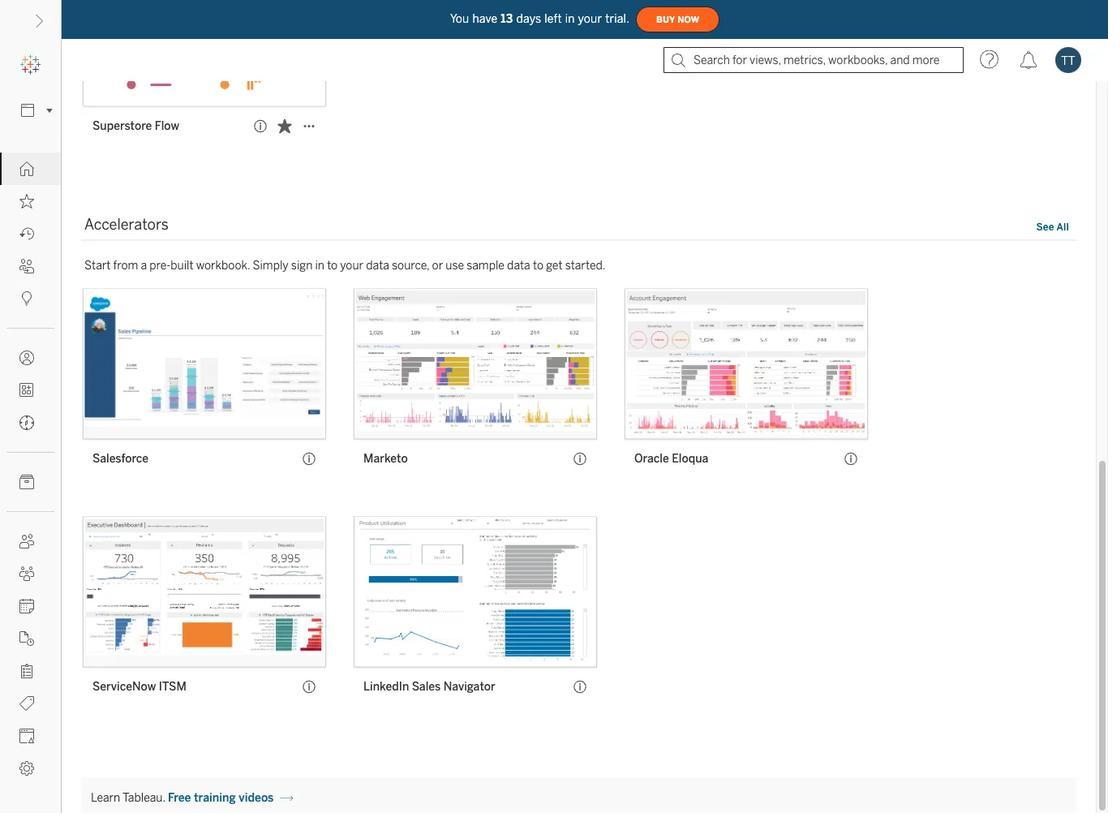 Task type: describe. For each thing, give the bounding box(es) containing it.
main navigation. press the up and down arrow keys to access links. element
[[0, 153, 61, 785]]

13
[[501, 12, 513, 25]]

trial.
[[606, 12, 630, 25]]

1 to from the left
[[327, 259, 338, 272]]

0 vertical spatial in
[[566, 12, 575, 25]]

navigation panel element
[[0, 49, 61, 785]]

or
[[432, 259, 443, 272]]

left
[[545, 12, 562, 25]]

superstore flow
[[93, 120, 179, 133]]

sales
[[412, 681, 441, 694]]

built
[[171, 259, 194, 272]]

you
[[450, 12, 470, 25]]

learn
[[91, 792, 120, 805]]

simply
[[253, 259, 289, 272]]

accelerators
[[84, 216, 169, 234]]

free training videos link
[[168, 792, 293, 806]]

started.
[[566, 259, 606, 272]]

free training videos
[[168, 792, 274, 805]]

2 to from the left
[[533, 259, 544, 272]]

linkedin
[[364, 681, 409, 694]]

servicenow
[[93, 681, 156, 694]]

get
[[546, 259, 563, 272]]

eloqua
[[672, 452, 709, 466]]

have
[[473, 12, 498, 25]]

2 data from the left
[[507, 259, 531, 272]]

buy now
[[657, 14, 700, 25]]

linkedin sales navigator
[[364, 681, 496, 694]]

see
[[1037, 221, 1055, 233]]

1 horizontal spatial your
[[578, 12, 602, 25]]

servicenow itsm
[[93, 681, 187, 694]]



Task type: vqa. For each thing, say whether or not it's contained in the screenshot.
TEXT
no



Task type: locate. For each thing, give the bounding box(es) containing it.
0 horizontal spatial your
[[340, 259, 364, 272]]

Search for views, metrics, workbooks, and more text field
[[664, 47, 964, 73]]

videos
[[239, 792, 274, 805]]

in
[[566, 12, 575, 25], [315, 259, 325, 272]]

1 vertical spatial your
[[340, 259, 364, 272]]

workbook.
[[196, 259, 250, 272]]

source,
[[392, 259, 430, 272]]

1 horizontal spatial to
[[533, 259, 544, 272]]

oracle eloqua
[[635, 452, 709, 466]]

data right 'sample'
[[507, 259, 531, 272]]

buy now button
[[636, 6, 720, 32]]

superstore
[[93, 120, 152, 133]]

start from a pre-built workbook. simply sign in to your data source, or use sample data to get started.
[[84, 259, 606, 272]]

to right the sign
[[327, 259, 338, 272]]

tableau.
[[123, 792, 165, 805]]

1 data from the left
[[366, 259, 390, 272]]

salesforce
[[93, 452, 149, 466]]

you have 13 days left in your trial.
[[450, 12, 630, 25]]

see all
[[1037, 221, 1070, 233]]

in right the sign
[[315, 259, 325, 272]]

start
[[84, 259, 111, 272]]

to left get at the top of the page
[[533, 259, 544, 272]]

sample
[[467, 259, 505, 272]]

pre-
[[150, 259, 171, 272]]

1 vertical spatial in
[[315, 259, 325, 272]]

buy
[[657, 14, 676, 25]]

learn tableau.
[[91, 792, 165, 805]]

from
[[113, 259, 138, 272]]

1 horizontal spatial data
[[507, 259, 531, 272]]

sign
[[291, 259, 313, 272]]

days
[[517, 12, 542, 25]]

flow
[[155, 120, 179, 133]]

to
[[327, 259, 338, 272], [533, 259, 544, 272]]

your right the sign
[[340, 259, 364, 272]]

in right 'left'
[[566, 12, 575, 25]]

free
[[168, 792, 191, 805]]

right arrow image
[[280, 792, 293, 806]]

now
[[678, 14, 700, 25]]

see all link
[[1036, 219, 1071, 236]]

your
[[578, 12, 602, 25], [340, 259, 364, 272]]

use
[[446, 259, 464, 272]]

0 horizontal spatial in
[[315, 259, 325, 272]]

0 vertical spatial your
[[578, 12, 602, 25]]

itsm
[[159, 681, 187, 694]]

training
[[194, 792, 236, 805]]

0 horizontal spatial data
[[366, 259, 390, 272]]

a
[[141, 259, 147, 272]]

navigator
[[444, 681, 496, 694]]

marketo
[[364, 452, 408, 466]]

data
[[366, 259, 390, 272], [507, 259, 531, 272]]

0 horizontal spatial to
[[327, 259, 338, 272]]

oracle
[[635, 452, 669, 466]]

1 horizontal spatial in
[[566, 12, 575, 25]]

your left trial.
[[578, 12, 602, 25]]

data left source,
[[366, 259, 390, 272]]

all
[[1057, 221, 1070, 233]]



